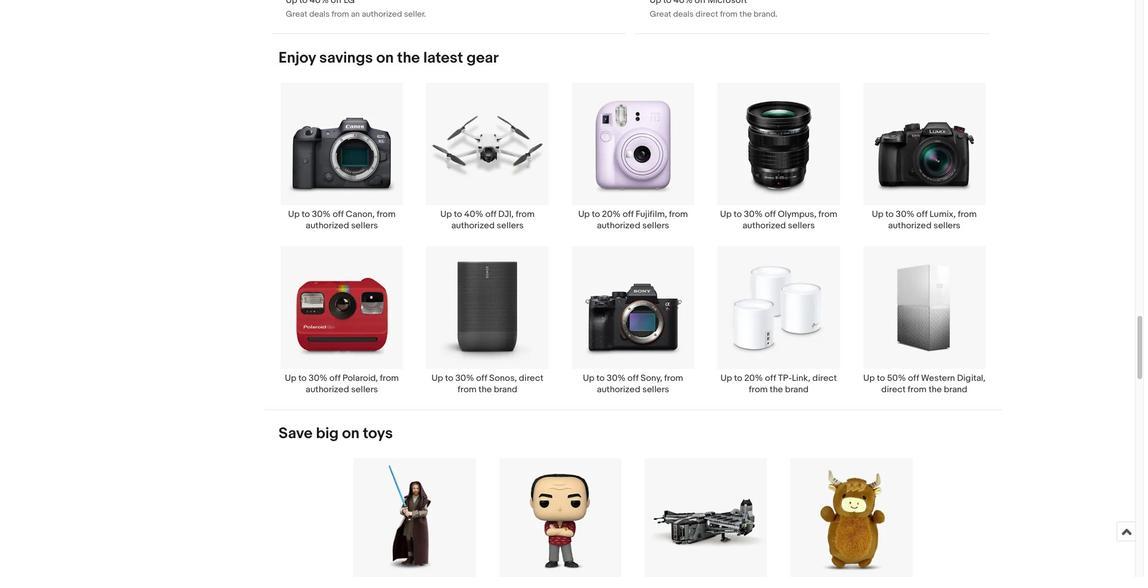 Task type: vqa. For each thing, say whether or not it's contained in the screenshot.
3rd 'BRAND' from the left
yes



Task type: describe. For each thing, give the bounding box(es) containing it.
up for up to 20% off fujifilm, from authorized sellers
[[579, 209, 590, 220]]

up to 30% off sony, from authorized sellers link
[[561, 246, 706, 395]]

Great deals from an authorized seller. text field
[[272, 0, 626, 33]]

deals for direct
[[674, 9, 694, 19]]

up to 20% off tp-link, direct from the brand
[[721, 372, 838, 395]]

from left brand.
[[721, 9, 738, 19]]

sellers for polaroid,
[[351, 384, 378, 395]]

from inside up to 30% off canon, from authorized sellers
[[377, 209, 396, 220]]

up to 30% off olympus, from authorized sellers link
[[706, 82, 852, 232]]

deals for from
[[309, 9, 330, 19]]

authorized for up to 30% off lumix, from authorized sellers
[[889, 220, 932, 232]]

up to 40% off dji, from authorized sellers link
[[415, 82, 561, 232]]

canon,
[[346, 209, 375, 220]]

off for lumix,
[[917, 209, 928, 220]]

Great deals direct from the brand. text field
[[636, 0, 991, 33]]

from inside up to 40% off dji, from authorized sellers
[[516, 209, 535, 220]]

save
[[279, 424, 313, 443]]

up for up to 30% off sony, from authorized sellers
[[583, 372, 595, 384]]

to for up to 30% off canon, from authorized sellers
[[302, 209, 310, 220]]

up to 30% off canon, from authorized sellers link
[[269, 82, 415, 232]]

off for dji,
[[486, 209, 497, 220]]

up to 30% off lumix, from authorized sellers link
[[852, 82, 998, 232]]

great deals from an authorized seller. link
[[272, 0, 626, 33]]

polaroid,
[[343, 372, 378, 384]]

direct inside up to 20% off tp-link, direct from the brand
[[813, 372, 838, 384]]

30% for canon,
[[312, 209, 331, 220]]

up for up to 40% off dji, from authorized sellers
[[441, 209, 452, 220]]

great for great deals from an authorized seller.
[[286, 9, 308, 19]]

brand for up to 50% off western digital, direct from the brand
[[945, 384, 968, 395]]

the inside up to 30% off sonos, direct from the brand
[[479, 384, 492, 395]]

great deals from an authorized seller.
[[286, 9, 426, 19]]

30% for polaroid,
[[309, 372, 328, 384]]

off for tp-
[[766, 372, 777, 384]]

20% for from
[[745, 372, 764, 384]]

western
[[922, 372, 956, 384]]

up to 30% off polaroid, from authorized sellers
[[285, 372, 399, 395]]

to for up to 50% off western digital, direct from the brand
[[878, 372, 886, 384]]

fujifilm,
[[636, 209, 668, 220]]

up to 30% off sonos, direct from the brand link
[[415, 246, 561, 395]]

to for up to 30% off lumix, from authorized sellers
[[886, 209, 895, 220]]

the inside up to 50% off western digital, direct from the brand
[[929, 384, 943, 395]]

list for enjoy savings on the latest gear
[[264, 82, 1003, 409]]

authorized for up to 30% off polaroid, from authorized sellers
[[306, 384, 349, 395]]

from inside up to 30% off sonos, direct from the brand
[[458, 384, 477, 395]]

up for up to 30% off olympus, from authorized sellers
[[721, 209, 732, 220]]

30% for sonos,
[[456, 372, 475, 384]]

sonos,
[[490, 372, 517, 384]]

to for up to 30% off polaroid, from authorized sellers
[[299, 372, 307, 384]]

sellers for fujifilm,
[[643, 220, 670, 232]]

brand for up to 20% off tp-link, direct from the brand
[[786, 384, 809, 395]]

enjoy
[[279, 49, 316, 67]]

up to 30% off olympus, from authorized sellers
[[721, 209, 838, 232]]

off for olympus,
[[765, 209, 776, 220]]

authorized for up to 30% off sony, from authorized sellers
[[597, 384, 641, 395]]

to for up to 30% off sony, from authorized sellers
[[597, 372, 605, 384]]

off for polaroid,
[[330, 372, 341, 384]]

to for up to 20% off tp-link, direct from the brand
[[735, 372, 743, 384]]

30% for lumix,
[[897, 209, 915, 220]]

to for up to 40% off dji, from authorized sellers
[[454, 209, 463, 220]]

olympus,
[[778, 209, 817, 220]]

authorized for up to 30% off canon, from authorized sellers
[[306, 220, 349, 232]]

authorized for up to 20% off fujifilm, from authorized sellers
[[597, 220, 641, 232]]

list for save big on toys
[[264, 458, 1003, 577]]

up for up to 30% off polaroid, from authorized sellers
[[285, 372, 297, 384]]

up to 50% off western digital, direct from the brand link
[[852, 246, 998, 395]]

authorized for up to 40% off dji, from authorized sellers
[[452, 220, 495, 232]]

from inside up to 50% off western digital, direct from the brand
[[908, 384, 927, 395]]

30% for olympus,
[[745, 209, 763, 220]]



Task type: locate. For each thing, give the bounding box(es) containing it.
30% inside up to 30% off olympus, from authorized sellers
[[745, 209, 763, 220]]

from right lumix,
[[959, 209, 978, 220]]

sellers for sony,
[[643, 384, 670, 395]]

up
[[288, 209, 300, 220], [441, 209, 452, 220], [579, 209, 590, 220], [721, 209, 732, 220], [873, 209, 884, 220], [285, 372, 297, 384], [432, 372, 444, 384], [583, 372, 595, 384], [721, 372, 733, 384], [864, 372, 876, 384]]

authorized inside text box
[[362, 9, 402, 19]]

from
[[332, 9, 349, 19], [721, 9, 738, 19], [377, 209, 396, 220], [516, 209, 535, 220], [670, 209, 689, 220], [819, 209, 838, 220], [959, 209, 978, 220], [380, 372, 399, 384], [665, 372, 684, 384], [458, 384, 477, 395], [749, 384, 768, 395], [908, 384, 927, 395]]

off for sonos,
[[477, 372, 488, 384]]

from right canon,
[[377, 209, 396, 220]]

to left tp-
[[735, 372, 743, 384]]

authorized inside up to 30% off olympus, from authorized sellers
[[743, 220, 787, 232]]

to inside up to 20% off tp-link, direct from the brand
[[735, 372, 743, 384]]

20% for sellers
[[603, 209, 621, 220]]

off for fujifilm,
[[623, 209, 634, 220]]

30% left canon,
[[312, 209, 331, 220]]

1 horizontal spatial great
[[650, 9, 672, 19]]

to inside up to 30% off canon, from authorized sellers
[[302, 209, 310, 220]]

2 list from the top
[[264, 458, 1003, 577]]

tp-
[[779, 372, 793, 384]]

20% left tp-
[[745, 372, 764, 384]]

authorized inside up to 30% off polaroid, from authorized sellers
[[306, 384, 349, 395]]

from left sonos,
[[458, 384, 477, 395]]

up for up to 30% off lumix, from authorized sellers
[[873, 209, 884, 220]]

30% left lumix,
[[897, 209, 915, 220]]

sellers inside up to 30% off polaroid, from authorized sellers
[[351, 384, 378, 395]]

from inside up to 20% off tp-link, direct from the brand
[[749, 384, 768, 395]]

list
[[264, 82, 1003, 409], [264, 458, 1003, 577]]

off inside up to 50% off western digital, direct from the brand
[[909, 372, 920, 384]]

off left tp-
[[766, 372, 777, 384]]

sellers
[[351, 220, 378, 232], [497, 220, 524, 232], [643, 220, 670, 232], [789, 220, 816, 232], [934, 220, 961, 232], [351, 384, 378, 395], [643, 384, 670, 395]]

sellers for dji,
[[497, 220, 524, 232]]

on
[[377, 49, 394, 67], [342, 424, 360, 443]]

brand inside up to 30% off sonos, direct from the brand
[[494, 384, 518, 395]]

up inside up to 30% off polaroid, from authorized sellers
[[285, 372, 297, 384]]

up for up to 50% off western digital, direct from the brand
[[864, 372, 876, 384]]

to inside up to 30% off polaroid, from authorized sellers
[[299, 372, 307, 384]]

authorized inside up to 30% off canon, from authorized sellers
[[306, 220, 349, 232]]

40%
[[465, 209, 484, 220]]

up to 20% off fujifilm, from authorized sellers link
[[561, 82, 706, 232]]

0 vertical spatial list
[[264, 82, 1003, 409]]

from inside up to 30% off olympus, from authorized sellers
[[819, 209, 838, 220]]

sellers for canon,
[[351, 220, 378, 232]]

up for up to 30% off canon, from authorized sellers
[[288, 209, 300, 220]]

up inside up to 20% off tp-link, direct from the brand
[[721, 372, 733, 384]]

30% inside up to 30% off canon, from authorized sellers
[[312, 209, 331, 220]]

2 deals from the left
[[674, 9, 694, 19]]

sellers inside up to 30% off canon, from authorized sellers
[[351, 220, 378, 232]]

30% left sonos,
[[456, 372, 475, 384]]

up inside up to 30% off sony, from authorized sellers
[[583, 372, 595, 384]]

off inside up to 30% off lumix, from authorized sellers
[[917, 209, 928, 220]]

30% left sony,
[[607, 372, 626, 384]]

direct right link,
[[813, 372, 838, 384]]

on for savings
[[377, 49, 394, 67]]

off inside up to 30% off canon, from authorized sellers
[[333, 209, 344, 220]]

up to 50% off western digital, direct from the brand
[[864, 372, 986, 395]]

2 horizontal spatial brand
[[945, 384, 968, 395]]

authorized inside up to 40% off dji, from authorized sellers
[[452, 220, 495, 232]]

0 horizontal spatial 20%
[[603, 209, 621, 220]]

to inside up to 40% off dji, from authorized sellers
[[454, 209, 463, 220]]

on right savings
[[377, 49, 394, 67]]

on for big
[[342, 424, 360, 443]]

direct inside text box
[[696, 9, 719, 19]]

3 brand from the left
[[945, 384, 968, 395]]

1 list from the top
[[264, 82, 1003, 409]]

off
[[333, 209, 344, 220], [486, 209, 497, 220], [623, 209, 634, 220], [765, 209, 776, 220], [917, 209, 928, 220], [330, 372, 341, 384], [477, 372, 488, 384], [628, 372, 639, 384], [766, 372, 777, 384], [909, 372, 920, 384]]

from inside up to 30% off polaroid, from authorized sellers
[[380, 372, 399, 384]]

off inside up to 30% off sony, from authorized sellers
[[628, 372, 639, 384]]

up inside up to 20% off fujifilm, from authorized sellers
[[579, 209, 590, 220]]

direct inside up to 30% off sonos, direct from the brand
[[519, 372, 544, 384]]

from left tp-
[[749, 384, 768, 395]]

to for up to 20% off fujifilm, from authorized sellers
[[592, 209, 601, 220]]

from right sony,
[[665, 372, 684, 384]]

to inside up to 20% off fujifilm, from authorized sellers
[[592, 209, 601, 220]]

big
[[316, 424, 339, 443]]

great
[[286, 9, 308, 19], [650, 9, 672, 19]]

brand.
[[754, 9, 778, 19]]

off inside up to 20% off tp-link, direct from the brand
[[766, 372, 777, 384]]

off for western
[[909, 372, 920, 384]]

off left sony,
[[628, 372, 639, 384]]

to inside up to 30% off sony, from authorized sellers
[[597, 372, 605, 384]]

to left "olympus,"
[[734, 209, 743, 220]]

1 deals from the left
[[309, 9, 330, 19]]

sellers inside up to 30% off lumix, from authorized sellers
[[934, 220, 961, 232]]

deals
[[309, 9, 330, 19], [674, 9, 694, 19]]

toys
[[363, 424, 393, 443]]

up to 30% off polaroid, from authorized sellers link
[[269, 246, 415, 395]]

to left sonos,
[[446, 372, 454, 384]]

30% inside up to 30% off polaroid, from authorized sellers
[[309, 372, 328, 384]]

great deals direct from the brand.
[[650, 9, 778, 19]]

20% left fujifilm,
[[603, 209, 621, 220]]

20%
[[603, 209, 621, 220], [745, 372, 764, 384]]

to left 50%
[[878, 372, 886, 384]]

from inside up to 20% off fujifilm, from authorized sellers
[[670, 209, 689, 220]]

up to 20% off fujifilm, from authorized sellers
[[579, 209, 689, 232]]

off for sony,
[[628, 372, 639, 384]]

to left lumix,
[[886, 209, 895, 220]]

2 brand from the left
[[786, 384, 809, 395]]

30% inside up to 30% off sony, from authorized sellers
[[607, 372, 626, 384]]

enjoy savings on the latest gear
[[279, 49, 499, 67]]

up inside up to 40% off dji, from authorized sellers
[[441, 209, 452, 220]]

1 vertical spatial 20%
[[745, 372, 764, 384]]

30% inside up to 30% off sonos, direct from the brand
[[456, 372, 475, 384]]

up to 30% off lumix, from authorized sellers
[[873, 209, 978, 232]]

the
[[740, 9, 752, 19], [397, 49, 420, 67], [479, 384, 492, 395], [770, 384, 784, 395], [929, 384, 943, 395]]

to inside up to 30% off sonos, direct from the brand
[[446, 372, 454, 384]]

latest
[[424, 49, 464, 67]]

0 horizontal spatial great
[[286, 9, 308, 19]]

authorized
[[362, 9, 402, 19], [306, 220, 349, 232], [452, 220, 495, 232], [597, 220, 641, 232], [743, 220, 787, 232], [889, 220, 932, 232], [306, 384, 349, 395], [597, 384, 641, 395]]

up inside up to 30% off sonos, direct from the brand
[[432, 372, 444, 384]]

2 great from the left
[[650, 9, 672, 19]]

an
[[351, 9, 360, 19]]

link,
[[793, 372, 811, 384]]

1 horizontal spatial brand
[[786, 384, 809, 395]]

to inside up to 30% off lumix, from authorized sellers
[[886, 209, 895, 220]]

authorized for up to 30% off olympus, from authorized sellers
[[743, 220, 787, 232]]

50%
[[888, 372, 907, 384]]

up inside up to 30% off lumix, from authorized sellers
[[873, 209, 884, 220]]

sony,
[[641, 372, 663, 384]]

from right "olympus,"
[[819, 209, 838, 220]]

30% left polaroid,
[[309, 372, 328, 384]]

direct left the western
[[882, 384, 906, 395]]

off inside up to 30% off polaroid, from authorized sellers
[[330, 372, 341, 384]]

sellers inside up to 30% off sony, from authorized sellers
[[643, 384, 670, 395]]

from right fujifilm,
[[670, 209, 689, 220]]

sellers for olympus,
[[789, 220, 816, 232]]

off inside up to 30% off sonos, direct from the brand
[[477, 372, 488, 384]]

brand inside up to 50% off western digital, direct from the brand
[[945, 384, 968, 395]]

up to 30% off sonos, direct from the brand
[[432, 372, 544, 395]]

0 horizontal spatial deals
[[309, 9, 330, 19]]

brand inside up to 20% off tp-link, direct from the brand
[[786, 384, 809, 395]]

to left 40%
[[454, 209, 463, 220]]

off left canon,
[[333, 209, 344, 220]]

off left "olympus,"
[[765, 209, 776, 220]]

off left "dji," at top left
[[486, 209, 497, 220]]

sellers inside up to 40% off dji, from authorized sellers
[[497, 220, 524, 232]]

to left canon,
[[302, 209, 310, 220]]

off right 50%
[[909, 372, 920, 384]]

off inside up to 30% off olympus, from authorized sellers
[[765, 209, 776, 220]]

1 vertical spatial on
[[342, 424, 360, 443]]

off left sonos,
[[477, 372, 488, 384]]

30% inside up to 30% off lumix, from authorized sellers
[[897, 209, 915, 220]]

great deals direct from the brand. link
[[636, 0, 991, 33]]

off inside up to 20% off fujifilm, from authorized sellers
[[623, 209, 634, 220]]

up inside up to 30% off olympus, from authorized sellers
[[721, 209, 732, 220]]

0 horizontal spatial brand
[[494, 384, 518, 395]]

0 horizontal spatial on
[[342, 424, 360, 443]]

from right polaroid,
[[380, 372, 399, 384]]

up to 20% off tp-link, direct from the brand link
[[706, 246, 852, 395]]

up inside up to 30% off canon, from authorized sellers
[[288, 209, 300, 220]]

authorized inside up to 30% off sony, from authorized sellers
[[597, 384, 641, 395]]

0 vertical spatial 20%
[[603, 209, 621, 220]]

direct left brand.
[[696, 9, 719, 19]]

1 vertical spatial list
[[264, 458, 1003, 577]]

up for up to 20% off tp-link, direct from the brand
[[721, 372, 733, 384]]

gear
[[467, 49, 499, 67]]

from right "dji," at top left
[[516, 209, 535, 220]]

1 great from the left
[[286, 9, 308, 19]]

the inside text box
[[740, 9, 752, 19]]

great for great deals direct from the brand.
[[650, 9, 672, 19]]

up for up to 30% off sonos, direct from the brand
[[432, 372, 444, 384]]

from inside up to 30% off sony, from authorized sellers
[[665, 372, 684, 384]]

from right 50%
[[908, 384, 927, 395]]

off left fujifilm,
[[623, 209, 634, 220]]

1 horizontal spatial on
[[377, 49, 394, 67]]

direct inside up to 50% off western digital, direct from the brand
[[882, 384, 906, 395]]

sellers inside up to 30% off olympus, from authorized sellers
[[789, 220, 816, 232]]

1 horizontal spatial 20%
[[745, 372, 764, 384]]

up to 30% off sony, from authorized sellers
[[583, 372, 684, 395]]

savings
[[319, 49, 373, 67]]

30% for sony,
[[607, 372, 626, 384]]

seller.
[[404, 9, 426, 19]]

0 vertical spatial on
[[377, 49, 394, 67]]

to for up to 30% off olympus, from authorized sellers
[[734, 209, 743, 220]]

1 brand from the left
[[494, 384, 518, 395]]

direct
[[696, 9, 719, 19], [519, 372, 544, 384], [813, 372, 838, 384], [882, 384, 906, 395]]

from inside up to 30% off lumix, from authorized sellers
[[959, 209, 978, 220]]

to up save
[[299, 372, 307, 384]]

list containing up to 30% off canon, from authorized sellers
[[264, 82, 1003, 409]]

off inside up to 40% off dji, from authorized sellers
[[486, 209, 497, 220]]

up to 40% off dji, from authorized sellers
[[441, 209, 535, 232]]

from left an
[[332, 9, 349, 19]]

sellers for lumix,
[[934, 220, 961, 232]]

off left polaroid,
[[330, 372, 341, 384]]

30% left "olympus,"
[[745, 209, 763, 220]]

up to 30% off canon, from authorized sellers
[[288, 209, 396, 232]]

off for canon,
[[333, 209, 344, 220]]

sellers inside up to 20% off fujifilm, from authorized sellers
[[643, 220, 670, 232]]

lumix,
[[930, 209, 957, 220]]

brand
[[494, 384, 518, 395], [786, 384, 809, 395], [945, 384, 968, 395]]

to inside up to 30% off olympus, from authorized sellers
[[734, 209, 743, 220]]

20% inside up to 20% off fujifilm, from authorized sellers
[[603, 209, 621, 220]]

20% inside up to 20% off tp-link, direct from the brand
[[745, 372, 764, 384]]

to for up to 30% off sonos, direct from the brand
[[446, 372, 454, 384]]

30%
[[312, 209, 331, 220], [745, 209, 763, 220], [897, 209, 915, 220], [309, 372, 328, 384], [456, 372, 475, 384], [607, 372, 626, 384]]

off left lumix,
[[917, 209, 928, 220]]

dji,
[[499, 209, 514, 220]]

up inside up to 50% off western digital, direct from the brand
[[864, 372, 876, 384]]

to
[[302, 209, 310, 220], [454, 209, 463, 220], [592, 209, 601, 220], [734, 209, 743, 220], [886, 209, 895, 220], [299, 372, 307, 384], [446, 372, 454, 384], [597, 372, 605, 384], [735, 372, 743, 384], [878, 372, 886, 384]]

to inside up to 50% off western digital, direct from the brand
[[878, 372, 886, 384]]

authorized inside up to 30% off lumix, from authorized sellers
[[889, 220, 932, 232]]

on right the big
[[342, 424, 360, 443]]

direct right sonos,
[[519, 372, 544, 384]]

to left sony,
[[597, 372, 605, 384]]

to left fujifilm,
[[592, 209, 601, 220]]

save big on toys
[[279, 424, 393, 443]]

1 horizontal spatial deals
[[674, 9, 694, 19]]

digital,
[[958, 372, 986, 384]]

authorized inside up to 20% off fujifilm, from authorized sellers
[[597, 220, 641, 232]]

the inside up to 20% off tp-link, direct from the brand
[[770, 384, 784, 395]]



